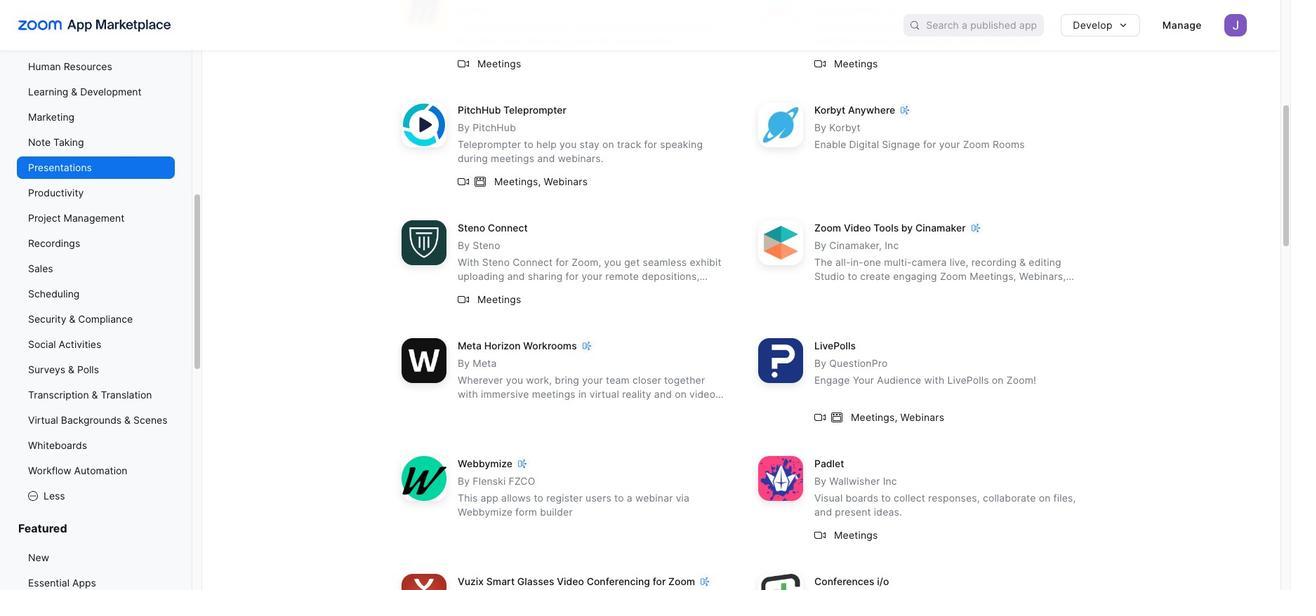 Task type: vqa. For each thing, say whether or not it's contained in the screenshot.


Task type: locate. For each thing, give the bounding box(es) containing it.
signage
[[882, 139, 921, 151]]

1 vertical spatial webbymize
[[458, 507, 513, 519]]

meta horizon workrooms
[[458, 340, 577, 352]]

inc inside by cinamaker, inc the all-in-one multi-camera live, recording & editing studio to create engaging zoom meetings, webinars, events - no matter your experience level
[[885, 240, 899, 252]]

webinars for help
[[544, 175, 588, 187]]

your up 'in'
[[582, 375, 603, 386]]

zoom inside by cinamaker, inc the all-in-one multi-camera live, recording & editing studio to create engaging zoom meetings, webinars, events - no matter your experience level
[[940, 271, 967, 283]]

livepolls up 'questionpro' at right bottom
[[815, 340, 856, 352]]

camera
[[912, 257, 947, 268]]

get
[[624, 257, 640, 268]]

webbymize up flenski
[[458, 458, 513, 470]]

horizon
[[484, 340, 521, 352], [526, 403, 563, 415]]

a
[[627, 493, 633, 504]]

enhancements
[[970, 49, 1040, 61]]

visual
[[940, 49, 967, 61]]

1 vertical spatial korbyt
[[830, 122, 861, 134]]

1 vertical spatial cinamaker
[[916, 222, 966, 234]]

inc inside padlet by wallwisher inc visual boards to collect responses, collaborate on files, and present ideas.
[[883, 476, 897, 488]]

-
[[849, 285, 854, 297]]

webbymize inside by flenski fzco this app allows to register users to a webinar via webbymize form builder
[[458, 507, 513, 519]]

1 vertical spatial pitchhub
[[473, 122, 516, 134]]

by inside by korbyt enable digital signage for your zoom rooms
[[815, 122, 827, 134]]

webinars for with
[[901, 411, 945, 423]]

to down video/audio
[[1033, 35, 1043, 47]]

meetings down present
[[834, 529, 878, 541]]

1 vertical spatial livepolls
[[948, 375, 989, 386]]

0 horizontal spatial miro
[[473, 4, 494, 16]]

zoom up all-
[[815, 222, 841, 234]]

1 horizontal spatial livepolls
[[948, 375, 989, 386]]

featured
[[18, 522, 67, 536]]

the
[[458, 21, 476, 33], [815, 257, 833, 268]]

note taking link
[[17, 131, 175, 154]]

collaborate
[[983, 493, 1036, 504]]

remote
[[606, 271, 639, 283]]

zoom left rooms
[[963, 139, 990, 151]]

you up immersive
[[506, 375, 523, 386]]

conferencing
[[587, 576, 650, 588]]

one
[[864, 257, 881, 268]]

featured button
[[17, 522, 175, 547]]

your
[[853, 375, 874, 386]]

on right stay
[[603, 139, 614, 151]]

and down visual
[[815, 507, 832, 519]]

steno connect by steno with steno connect for zoom, you get seamless exhibit uploading and sharing for your remote depositions, hearings, arbitrations, and trials.
[[458, 222, 722, 297]]

the
[[481, 403, 497, 415]]

by inside by cinamaker, inc record zoom meeting hosts & participants video/audio at highest resolution possible, then download to cinamaker for editing and visual enhancements
[[815, 4, 827, 16]]

miro
[[473, 4, 494, 16], [525, 35, 546, 47]]

and down help
[[537, 153, 555, 165]]

0 vertical spatial miro
[[473, 4, 494, 16]]

zoom inside 'by miro the online collaborative whiteboard that brings teams together. use miro and zoom for brainstorms, workshops, design sprints, agile rituals, and more.'
[[569, 35, 596, 47]]

& right hosts
[[952, 21, 959, 33]]

resolution
[[865, 35, 912, 47]]

for down resolution
[[868, 49, 881, 61]]

webinars down webinars.
[[544, 175, 588, 187]]

workflow automation
[[28, 465, 127, 477]]

form
[[515, 507, 537, 519]]

1 vertical spatial workrooms
[[566, 403, 619, 415]]

1 vertical spatial you
[[604, 257, 622, 268]]

1 horizontal spatial horizon
[[526, 403, 563, 415]]

0 vertical spatial you
[[560, 139, 577, 151]]

& up the webinars,
[[1020, 257, 1026, 268]]

0 horizontal spatial editing
[[884, 49, 916, 61]]

livepolls
[[815, 340, 856, 352], [948, 375, 989, 386]]

0 horizontal spatial webinars
[[544, 175, 588, 187]]

learning & development link
[[17, 81, 175, 103]]

meetings, down "recording"
[[970, 271, 1017, 283]]

meetings
[[491, 153, 535, 165], [532, 389, 576, 401]]

by up visual
[[815, 476, 827, 488]]

& down surveys & polls link
[[92, 389, 98, 401]]

0 vertical spatial meetings, webinars
[[494, 175, 588, 187]]

connect
[[488, 222, 528, 234], [513, 257, 553, 268]]

zoom inside by korbyt enable digital signage for your zoom rooms
[[963, 139, 990, 151]]

by up enable
[[815, 122, 827, 134]]

1 vertical spatial editing
[[1029, 257, 1062, 268]]

zoom up experience
[[940, 271, 967, 283]]

1 horizontal spatial meetings,
[[851, 411, 898, 423]]

team
[[606, 375, 630, 386]]

connect up sharing
[[513, 257, 553, 268]]

0 vertical spatial cinamaker,
[[830, 4, 882, 16]]

0 horizontal spatial the
[[458, 21, 476, 33]]

0 vertical spatial webinars
[[544, 175, 588, 187]]

0 vertical spatial with
[[925, 375, 945, 386]]

1 vertical spatial meetings
[[532, 389, 576, 401]]

new link
[[17, 547, 175, 570]]

with
[[925, 375, 945, 386], [458, 389, 478, 401], [458, 403, 478, 415]]

to up the -
[[848, 271, 858, 283]]

0 vertical spatial the
[[458, 21, 476, 33]]

1 horizontal spatial video
[[844, 222, 871, 234]]

by up the during
[[458, 122, 470, 134]]

meetings, for livepolls by questionpro engage your audience with livepolls on zoom!
[[851, 411, 898, 423]]

transcription & translation
[[28, 389, 152, 401]]

inc down zoom video tools by cinamaker
[[885, 240, 899, 252]]

on inside padlet by wallwisher inc visual boards to collect responses, collaborate on files, and present ideas.
[[1039, 493, 1051, 504]]

0 horizontal spatial horizon
[[484, 340, 521, 352]]

to left "a"
[[615, 493, 624, 504]]

app down flenski
[[481, 493, 499, 504]]

cinamaker,
[[830, 4, 882, 16], [830, 240, 882, 252]]

wallwisher
[[830, 476, 880, 488]]

editing
[[884, 49, 916, 61], [1029, 257, 1062, 268]]

1 vertical spatial miro
[[525, 35, 546, 47]]

wherever
[[458, 375, 503, 386]]

0 horizontal spatial livepolls
[[815, 340, 856, 352]]

0 vertical spatial webbymize
[[458, 458, 513, 470]]

padlet
[[815, 458, 844, 470]]

korbyt down korbyt anywhere
[[830, 122, 861, 134]]

& down human resources
[[71, 86, 77, 98]]

by inside steno connect by steno with steno connect for zoom, you get seamless exhibit uploading and sharing for your remote depositions, hearings, arbitrations, and trials.
[[458, 240, 470, 252]]

to up ideas.
[[882, 493, 891, 504]]

workrooms down 'in'
[[566, 403, 619, 415]]

zoom up sprints,
[[569, 35, 596, 47]]

files,
[[1054, 493, 1076, 504]]

0 vertical spatial editing
[[884, 49, 916, 61]]

by up engage
[[815, 358, 827, 370]]

webbymize
[[458, 458, 513, 470], [458, 507, 513, 519]]

taking
[[53, 136, 84, 148]]

0 vertical spatial cinamaker
[[815, 49, 865, 61]]

zoom right conferencing
[[669, 576, 695, 588]]

with down the wherever
[[458, 389, 478, 401]]

by up this
[[458, 476, 470, 488]]

korbyt anywhere
[[815, 104, 896, 116]]

the up together.
[[458, 21, 476, 33]]

by inside padlet by wallwisher inc visual boards to collect responses, collaborate on files, and present ideas.
[[815, 476, 827, 488]]

live,
[[950, 257, 969, 268]]

cinamaker, inside by cinamaker, inc record zoom meeting hosts & participants video/audio at highest resolution possible, then download to cinamaker for editing and visual enhancements
[[830, 4, 882, 16]]

the up studio
[[815, 257, 833, 268]]

video left tools
[[844, 222, 871, 234]]

zoom up highest
[[851, 21, 878, 33]]

for down zoom,
[[566, 271, 579, 283]]

inc up meeting
[[885, 4, 899, 16]]

polls
[[77, 364, 99, 376]]

meetings, down your on the right
[[851, 411, 898, 423]]

learning & development
[[28, 86, 142, 98]]

0 vertical spatial meetings
[[491, 153, 535, 165]]

webbymize down this
[[458, 507, 513, 519]]

2 vertical spatial you
[[506, 375, 523, 386]]

to left help
[[524, 139, 534, 151]]

teleprompter up the during
[[458, 139, 521, 151]]

banner
[[0, 0, 1281, 51]]

webinars
[[544, 175, 588, 187], [901, 411, 945, 423]]

1 vertical spatial horizon
[[526, 403, 563, 415]]

by up the wherever
[[458, 358, 470, 370]]

1 vertical spatial webinars
[[901, 411, 945, 423]]

1 vertical spatial app
[[481, 493, 499, 504]]

for
[[599, 35, 612, 47], [868, 49, 881, 61], [644, 139, 657, 151], [923, 139, 937, 151], [556, 257, 569, 268], [566, 271, 579, 283], [653, 576, 666, 588]]

use
[[504, 35, 522, 47]]

security & compliance link
[[17, 308, 175, 331]]

inc inside by cinamaker, inc record zoom meeting hosts & participants video/audio at highest resolution possible, then download to cinamaker for editing and visual enhancements
[[885, 4, 899, 16]]

1 cinamaker, from the top
[[830, 4, 882, 16]]

apps
[[72, 577, 96, 589]]

webinars down audience at the right
[[901, 411, 945, 423]]

meetings down bring
[[532, 389, 576, 401]]

trials.
[[585, 285, 611, 297]]

cinamaker inside by cinamaker, inc record zoom meeting hosts & participants video/audio at highest resolution possible, then download to cinamaker for editing and visual enhancements
[[815, 49, 865, 61]]

to inside by cinamaker, inc record zoom meeting hosts & participants video/audio at highest resolution possible, then download to cinamaker for editing and visual enhancements
[[1033, 35, 1043, 47]]

with left the
[[458, 403, 478, 415]]

banner containing develop
[[0, 0, 1281, 51]]

livepolls left zoom!
[[948, 375, 989, 386]]

human resources link
[[17, 55, 175, 78]]

0 horizontal spatial cinamaker
[[815, 49, 865, 61]]

inc for in-
[[885, 240, 899, 252]]

1 horizontal spatial app
[[622, 403, 640, 415]]

meetings, webinars down help
[[494, 175, 588, 187]]

korbyt up enable
[[815, 104, 846, 116]]

by inside pitchhub teleprompter by pitchhub teleprompter to help you stay on track for speaking during meetings and webinars.
[[458, 122, 470, 134]]

1 vertical spatial meta
[[473, 358, 497, 370]]

on left zoom!
[[992, 375, 1004, 386]]

cinamaker, up in- at the right of page
[[830, 240, 882, 252]]

marketing link
[[17, 106, 175, 129]]

level
[[985, 285, 1006, 297]]

by inside 'by miro the online collaborative whiteboard that brings teams together. use miro and zoom for brainstorms, workshops, design sprints, agile rituals, and more.'
[[458, 4, 470, 16]]

sprints,
[[550, 49, 585, 61]]

zoom
[[851, 21, 878, 33], [569, 35, 596, 47], [963, 139, 990, 151], [815, 222, 841, 234], [940, 271, 967, 283], [669, 576, 695, 588]]

0 horizontal spatial app
[[481, 493, 499, 504]]

2 cinamaker, from the top
[[830, 240, 882, 252]]

conferences i/o link
[[750, 566, 1090, 591]]

cinamaker right the by
[[916, 222, 966, 234]]

recording
[[972, 257, 1017, 268]]

bring
[[555, 375, 579, 386]]

to inside by cinamaker, inc the all-in-one multi-camera live, recording & editing studio to create engaging zoom meetings, webinars, events - no matter your experience level
[[848, 271, 858, 283]]

meetings, down help
[[494, 175, 541, 187]]

0 horizontal spatial meetings, webinars
[[494, 175, 588, 187]]

workrooms up work,
[[523, 340, 577, 352]]

agile
[[588, 49, 610, 61]]

create
[[860, 271, 891, 283]]

app down reality
[[622, 403, 640, 415]]

2 vertical spatial meetings,
[[851, 411, 898, 423]]

for right conferencing
[[653, 576, 666, 588]]

video right glasses on the bottom of the page
[[557, 576, 584, 588]]

human
[[28, 60, 61, 72]]

to up form
[[534, 493, 544, 504]]

resources
[[64, 60, 112, 72]]

2 webbymize from the top
[[458, 507, 513, 519]]

1 vertical spatial cinamaker,
[[830, 240, 882, 252]]

you up webinars.
[[560, 139, 577, 151]]

essential apps link
[[17, 572, 175, 591]]

and inside padlet by wallwisher inc visual boards to collect responses, collaborate on files, and present ideas.
[[815, 507, 832, 519]]

webinars,
[[1019, 271, 1066, 283]]

for down whiteboard
[[599, 35, 612, 47]]

0 vertical spatial connect
[[488, 222, 528, 234]]

connect up uploading
[[488, 222, 528, 234]]

you inside by meta wherever you work, bring your team closer together with immersive meetings in virtual reality and on video with the meta horizon workrooms app
[[506, 375, 523, 386]]

on left files,
[[1039, 493, 1051, 504]]

you up remote
[[604, 257, 622, 268]]

inc up collect
[[883, 476, 897, 488]]

korbyt
[[815, 104, 846, 116], [830, 122, 861, 134]]

1 horizontal spatial the
[[815, 257, 833, 268]]

0 horizontal spatial you
[[506, 375, 523, 386]]

2 horizontal spatial you
[[604, 257, 622, 268]]

korbyt inside by korbyt enable digital signage for your zoom rooms
[[830, 122, 861, 134]]

for inside pitchhub teleprompter by pitchhub teleprompter to help you stay on track for speaking during meetings and webinars.
[[644, 139, 657, 151]]

1 vertical spatial video
[[557, 576, 584, 588]]

0 vertical spatial pitchhub
[[458, 104, 501, 116]]

scheduling
[[28, 288, 80, 300]]

on inside pitchhub teleprompter by pitchhub teleprompter to help you stay on track for speaking during meetings and webinars.
[[603, 139, 614, 151]]

marketing
[[28, 111, 75, 123]]

meetings, webinars down audience at the right
[[851, 411, 945, 423]]

with inside the livepolls by questionpro engage your audience with livepolls on zoom!
[[925, 375, 945, 386]]

together
[[664, 375, 705, 386]]

meetings down uploading
[[478, 293, 521, 305]]

workrooms inside by meta wherever you work, bring your team closer together with immersive meetings in virtual reality and on video with the meta horizon workrooms app
[[566, 403, 619, 415]]

with right audience at the right
[[925, 375, 945, 386]]

0 horizontal spatial video
[[557, 576, 584, 588]]

this
[[458, 493, 478, 504]]

and down closer
[[654, 389, 672, 401]]

miro up online
[[473, 4, 494, 16]]

meetings inside pitchhub teleprompter by pitchhub teleprompter to help you stay on track for speaking during meetings and webinars.
[[491, 153, 535, 165]]

0 horizontal spatial meetings,
[[494, 175, 541, 187]]

meetings down use
[[478, 57, 521, 69]]

for right signage
[[923, 139, 937, 151]]

1 horizontal spatial editing
[[1029, 257, 1062, 268]]

meetings, webinars for to
[[494, 175, 588, 187]]

1 vertical spatial the
[[815, 257, 833, 268]]

for right track on the left of the page
[[644, 139, 657, 151]]

cinamaker down highest
[[815, 49, 865, 61]]

horizon down work,
[[526, 403, 563, 415]]

1 vertical spatial meetings, webinars
[[851, 411, 945, 423]]

less
[[44, 490, 65, 502]]

your down 'engaging'
[[906, 285, 927, 297]]

track
[[617, 139, 641, 151]]

the inside by cinamaker, inc the all-in-one multi-camera live, recording & editing studio to create engaging zoom meetings, webinars, events - no matter your experience level
[[815, 257, 833, 268]]

scheduling link
[[17, 283, 175, 305]]

multi-
[[884, 257, 912, 268]]

design
[[515, 49, 547, 61]]

0 vertical spatial meetings,
[[494, 175, 541, 187]]

for inside by korbyt enable digital signage for your zoom rooms
[[923, 139, 937, 151]]

by up together.
[[458, 4, 470, 16]]

cinamaker, inside by cinamaker, inc the all-in-one multi-camera live, recording & editing studio to create engaging zoom meetings, webinars, events - no matter your experience level
[[830, 240, 882, 252]]

app
[[622, 403, 640, 415], [481, 493, 499, 504]]

2 vertical spatial inc
[[883, 476, 897, 488]]

1 horizontal spatial webinars
[[901, 411, 945, 423]]

1 vertical spatial teleprompter
[[458, 139, 521, 151]]

meetings right the during
[[491, 153, 535, 165]]

editing up the webinars,
[[1029, 257, 1062, 268]]

1 vertical spatial meetings,
[[970, 271, 1017, 283]]

and down possible,
[[919, 49, 937, 61]]

meetings
[[478, 57, 521, 69], [834, 57, 878, 69], [478, 293, 521, 305], [834, 529, 878, 541]]

1 horizontal spatial meetings, webinars
[[851, 411, 945, 423]]

by up with
[[458, 240, 470, 252]]

0 vertical spatial livepolls
[[815, 340, 856, 352]]

you inside pitchhub teleprompter by pitchhub teleprompter to help you stay on track for speaking during meetings and webinars.
[[560, 139, 577, 151]]

depositions,
[[642, 271, 700, 283]]

1 horizontal spatial you
[[560, 139, 577, 151]]

to inside pitchhub teleprompter by pitchhub teleprompter to help you stay on track for speaking during meetings and webinars.
[[524, 139, 534, 151]]

teleprompter up help
[[504, 104, 567, 116]]

your down zoom,
[[582, 271, 603, 283]]

1 vertical spatial inc
[[885, 240, 899, 252]]

by up record
[[815, 4, 827, 16]]

you inside steno connect by steno with steno connect for zoom, you get seamless exhibit uploading and sharing for your remote depositions, hearings, arbitrations, and trials.
[[604, 257, 622, 268]]

0 vertical spatial inc
[[885, 4, 899, 16]]

2 horizontal spatial meetings,
[[970, 271, 1017, 283]]

0 vertical spatial app
[[622, 403, 640, 415]]

presentations
[[28, 162, 92, 173]]

and down brainstorms,
[[648, 49, 665, 61]]

editing down resolution
[[884, 49, 916, 61]]

1 horizontal spatial cinamaker
[[916, 222, 966, 234]]

miro up the design
[[525, 35, 546, 47]]

horizon up the wherever
[[484, 340, 521, 352]]

cinamaker, up record
[[830, 4, 882, 16]]

your right signage
[[939, 139, 960, 151]]



Task type: describe. For each thing, give the bounding box(es) containing it.
rooms
[[993, 139, 1025, 151]]

by inside by flenski fzco this app allows to register users to a webinar via webbymize form builder
[[458, 476, 470, 488]]

inc for meeting
[[885, 4, 899, 16]]

seamless
[[643, 257, 687, 268]]

arbitrations,
[[504, 285, 562, 297]]

help
[[537, 139, 557, 151]]

to inside padlet by wallwisher inc visual boards to collect responses, collaborate on files, and present ideas.
[[882, 493, 891, 504]]

social activities link
[[17, 334, 175, 356]]

cinamaker, for all-
[[830, 240, 882, 252]]

for inside 'by miro the online collaborative whiteboard that brings teams together. use miro and zoom for brainstorms, workshops, design sprints, agile rituals, and more.'
[[599, 35, 612, 47]]

video
[[690, 389, 716, 401]]

workflow
[[28, 465, 71, 477]]

0 vertical spatial korbyt
[[815, 104, 846, 116]]

management
[[64, 212, 124, 224]]

webinar
[[636, 493, 673, 504]]

app inside by meta wherever you work, bring your team closer together with immersive meetings in virtual reality and on video with the meta horizon workrooms app
[[622, 403, 640, 415]]

on inside by meta wherever you work, bring your team closer together with immersive meetings in virtual reality and on video with the meta horizon workrooms app
[[675, 389, 687, 401]]

possible,
[[915, 35, 957, 47]]

1 vertical spatial connect
[[513, 257, 553, 268]]

zoom inside by cinamaker, inc record zoom meeting hosts & participants video/audio at highest resolution possible, then download to cinamaker for editing and visual enhancements
[[851, 21, 878, 33]]

stay
[[580, 139, 600, 151]]

editing inside by cinamaker, inc the all-in-one multi-camera live, recording & editing studio to create engaging zoom meetings, webinars, events - no matter your experience level
[[1029, 257, 1062, 268]]

uploading
[[458, 271, 504, 283]]

by korbyt enable digital signage for your zoom rooms
[[815, 122, 1025, 151]]

1 vertical spatial steno
[[473, 240, 500, 252]]

2 vertical spatial meta
[[499, 403, 523, 415]]

the inside 'by miro the online collaborative whiteboard that brings teams together. use miro and zoom for brainstorms, workshops, design sprints, agile rituals, and more.'
[[458, 21, 476, 33]]

presentations link
[[17, 157, 175, 179]]

scenes
[[133, 414, 168, 426]]

your inside by meta wherever you work, bring your team closer together with immersive meetings in virtual reality and on video with the meta horizon workrooms app
[[582, 375, 603, 386]]

fzco
[[509, 476, 535, 488]]

0 vertical spatial teleprompter
[[504, 104, 567, 116]]

via
[[676, 493, 690, 504]]

surveys & polls
[[28, 364, 99, 376]]

audience
[[877, 375, 922, 386]]

zoom!
[[1007, 375, 1037, 386]]

manage
[[1163, 19, 1202, 31]]

security & compliance
[[28, 313, 133, 325]]

for inside by cinamaker, inc record zoom meeting hosts & participants video/audio at highest resolution possible, then download to cinamaker for editing and visual enhancements
[[868, 49, 881, 61]]

development
[[80, 86, 142, 98]]

by
[[902, 222, 913, 234]]

by inside by meta wherever you work, bring your team closer together with immersive meetings in virtual reality and on video with the meta horizon workrooms app
[[458, 358, 470, 370]]

transcription & translation link
[[17, 384, 175, 407]]

no
[[857, 285, 869, 297]]

glasses
[[517, 576, 554, 588]]

tools
[[874, 222, 899, 234]]

conferences
[[815, 576, 875, 588]]

project management link
[[17, 207, 175, 230]]

engage
[[815, 375, 850, 386]]

note
[[28, 136, 51, 148]]

1 vertical spatial with
[[458, 389, 478, 401]]

productivity link
[[17, 182, 175, 204]]

on inside the livepolls by questionpro engage your audience with livepolls on zoom!
[[992, 375, 1004, 386]]

rituals,
[[613, 49, 645, 61]]

reality
[[622, 389, 652, 401]]

& left the polls
[[68, 364, 74, 376]]

1 webbymize from the top
[[458, 458, 513, 470]]

security
[[28, 313, 66, 325]]

productivity
[[28, 187, 84, 199]]

your inside by korbyt enable digital signage for your zoom rooms
[[939, 139, 960, 151]]

0 vertical spatial video
[[844, 222, 871, 234]]

and up the arbitrations,
[[507, 271, 525, 283]]

matter
[[872, 285, 903, 297]]

and inside by cinamaker, inc record zoom meeting hosts & participants video/audio at highest resolution possible, then download to cinamaker for editing and visual enhancements
[[919, 49, 937, 61]]

pitchhub teleprompter by pitchhub teleprompter to help you stay on track for speaking during meetings and webinars.
[[458, 104, 703, 165]]

meetings, inside by cinamaker, inc the all-in-one multi-camera live, recording & editing studio to create engaging zoom meetings, webinars, events - no matter your experience level
[[970, 271, 1017, 283]]

livepolls by questionpro engage your audience with livepolls on zoom!
[[815, 340, 1037, 386]]

social
[[28, 338, 56, 350]]

and inside pitchhub teleprompter by pitchhub teleprompter to help you stay on track for speaking during meetings and webinars.
[[537, 153, 555, 165]]

Search text field
[[926, 15, 1044, 36]]

essential apps
[[28, 577, 96, 589]]

digital
[[849, 139, 879, 151]]

surveys
[[28, 364, 65, 376]]

boards
[[846, 493, 879, 504]]

and inside by meta wherever you work, bring your team closer together with immersive meetings in virtual reality and on video with the meta horizon workrooms app
[[654, 389, 672, 401]]

exhibit
[[690, 257, 722, 268]]

vuzix smart glasses video conferencing for zoom
[[458, 576, 695, 588]]

& left scenes
[[124, 414, 131, 426]]

automation
[[74, 465, 127, 477]]

i/o
[[877, 576, 889, 588]]

0 vertical spatial horizon
[[484, 340, 521, 352]]

surveys & polls link
[[17, 359, 175, 381]]

by inside the livepolls by questionpro engage your audience with livepolls on zoom!
[[815, 358, 827, 370]]

studio
[[815, 271, 845, 283]]

sales link
[[17, 258, 175, 280]]

cinamaker, for zoom
[[830, 4, 882, 16]]

virtual
[[590, 389, 619, 401]]

and up sprints,
[[549, 35, 567, 47]]

horizon inside by meta wherever you work, bring your team closer together with immersive meetings in virtual reality and on video with the meta horizon workrooms app
[[526, 403, 563, 415]]

closer
[[633, 375, 662, 386]]

0 vertical spatial steno
[[458, 222, 485, 234]]

2 vertical spatial with
[[458, 403, 478, 415]]

zoom,
[[572, 257, 602, 268]]

sales
[[28, 263, 53, 275]]

1 horizontal spatial miro
[[525, 35, 546, 47]]

meetings inside by meta wherever you work, bring your team closer together with immersive meetings in virtual reality and on video with the meta horizon workrooms app
[[532, 389, 576, 401]]

users
[[586, 493, 612, 504]]

sharing
[[528, 271, 563, 283]]

virtual backgrounds & scenes link
[[17, 409, 175, 432]]

virtual backgrounds & scenes
[[28, 414, 168, 426]]

video/audio
[[1021, 21, 1077, 33]]

present
[[835, 507, 871, 519]]

for up sharing
[[556, 257, 569, 268]]

padlet by wallwisher inc visual boards to collect responses, collaborate on files, and present ideas.
[[815, 458, 1076, 519]]

all-
[[836, 257, 851, 268]]

editing inside by cinamaker, inc record zoom meeting hosts & participants video/audio at highest resolution possible, then download to cinamaker for editing and visual enhancements
[[884, 49, 916, 61]]

your inside steno connect by steno with steno connect for zoom, you get seamless exhibit uploading and sharing for your remote depositions, hearings, arbitrations, and trials.
[[582, 271, 603, 283]]

meetings, webinars for audience
[[851, 411, 945, 423]]

your inside by cinamaker, inc the all-in-one multi-camera live, recording & editing studio to create engaging zoom meetings, webinars, events - no matter your experience level
[[906, 285, 927, 297]]

& inside by cinamaker, inc record zoom meeting hosts & participants video/audio at highest resolution possible, then download to cinamaker for editing and visual enhancements
[[952, 21, 959, 33]]

work,
[[526, 375, 552, 386]]

workflow automation link
[[17, 460, 175, 482]]

search a published app element
[[904, 14, 1044, 37]]

in
[[579, 389, 587, 401]]

& inside by cinamaker, inc the all-in-one multi-camera live, recording & editing studio to create engaging zoom meetings, webinars, events - no matter your experience level
[[1020, 257, 1026, 268]]

collect
[[894, 493, 926, 504]]

collaborative
[[510, 21, 571, 33]]

virtual
[[28, 414, 58, 426]]

0 vertical spatial meta
[[458, 340, 482, 352]]

app inside by flenski fzco this app allows to register users to a webinar via webbymize form builder
[[481, 493, 499, 504]]

meeting
[[881, 21, 919, 33]]

brings
[[652, 21, 682, 33]]

teams
[[685, 21, 714, 33]]

and left trials.
[[564, 285, 582, 297]]

& right security
[[69, 313, 75, 325]]

with
[[458, 257, 479, 268]]

meetings, for pitchhub teleprompter by pitchhub teleprompter to help you stay on track for speaking during meetings and webinars.
[[494, 175, 541, 187]]

2 vertical spatial steno
[[482, 257, 510, 268]]

meetings down highest
[[834, 57, 878, 69]]

by inside by cinamaker, inc the all-in-one multi-camera live, recording & editing studio to create engaging zoom meetings, webinars, events - no matter your experience level
[[815, 240, 827, 252]]

vuzix smart glasses video conferencing for zoom link
[[393, 566, 733, 591]]

transcription
[[28, 389, 89, 401]]

flenski
[[473, 476, 506, 488]]

online
[[479, 21, 507, 33]]

0 vertical spatial workrooms
[[523, 340, 577, 352]]

at
[[815, 35, 824, 47]]



